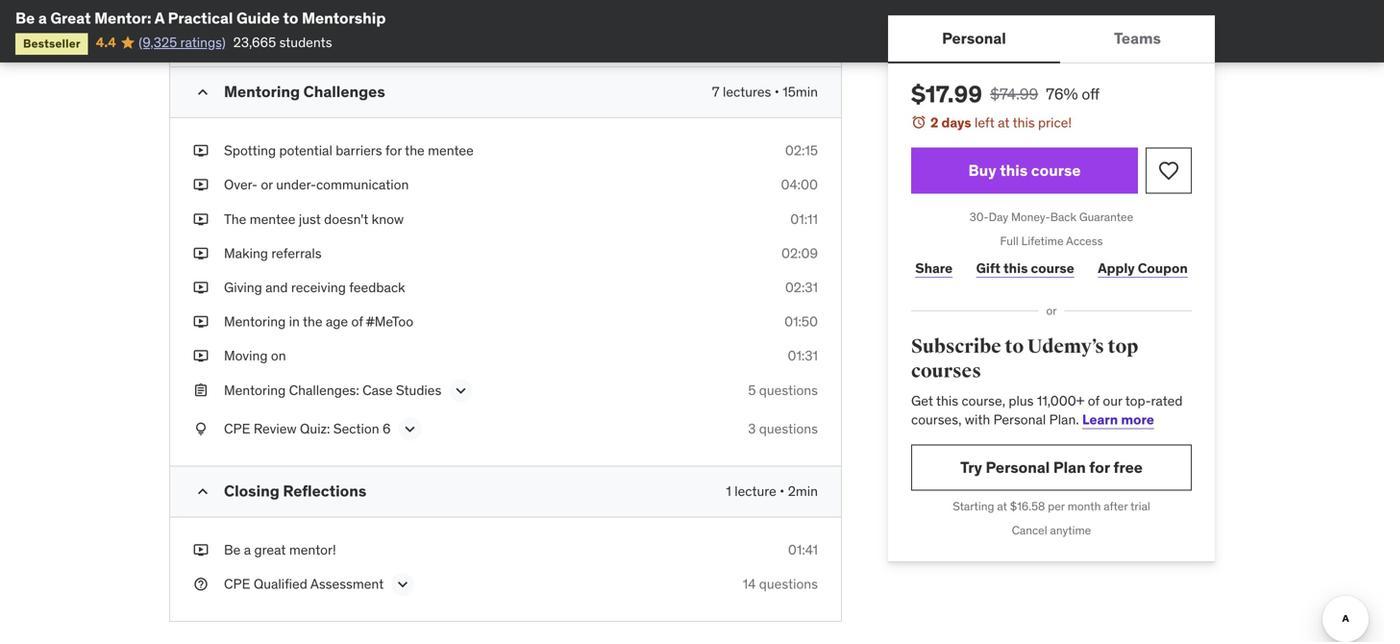 Task type: locate. For each thing, give the bounding box(es) containing it.
14 questions
[[743, 575, 818, 592]]

1 vertical spatial quiz:
[[300, 420, 330, 437]]

1 vertical spatial for
[[1089, 457, 1110, 477]]

great
[[50, 8, 91, 28]]

2 xsmall image from the top
[[193, 176, 209, 194]]

0 horizontal spatial a
[[38, 8, 47, 28]]

mentee right barriers
[[428, 142, 474, 159]]

1 horizontal spatial or
[[1046, 303, 1057, 318]]

studies
[[396, 381, 441, 399]]

5 up challenges
[[382, 21, 390, 38]]

1 vertical spatial or
[[1046, 303, 1057, 318]]

•
[[774, 83, 779, 101], [780, 482, 785, 500]]

• for closing reflections
[[780, 482, 785, 500]]

show lecture description image right studies
[[451, 381, 470, 400]]

try personal plan for free
[[960, 457, 1143, 477]]

1 vertical spatial mentoring
[[224, 313, 286, 330]]

1 cpe from the top
[[224, 21, 250, 38]]

the right barriers
[[405, 142, 425, 159]]

0 vertical spatial at
[[998, 114, 1010, 131]]

this down $74.99
[[1013, 114, 1035, 131]]

show lecture description image
[[393, 575, 413, 594]]

3 questions from the top
[[759, 575, 818, 592]]

mentor!
[[289, 541, 336, 558]]

1 xsmall image from the top
[[193, 141, 209, 160]]

(9,325
[[139, 34, 177, 51]]

0 horizontal spatial or
[[261, 176, 273, 193]]

0 vertical spatial to
[[283, 8, 298, 28]]

02:09
[[781, 245, 818, 262]]

course for buy this course
[[1031, 161, 1081, 180]]

referrals
[[271, 245, 322, 262]]

1 vertical spatial cpe
[[224, 420, 250, 437]]

3 xsmall image from the top
[[193, 278, 209, 297]]

0 vertical spatial show lecture description image
[[451, 381, 470, 400]]

$17.99
[[911, 80, 982, 109]]

receiving
[[291, 279, 346, 296]]

3 xsmall image from the top
[[193, 210, 209, 229]]

learn more link
[[1082, 411, 1154, 428]]

2 questions from the top
[[759, 420, 818, 437]]

mentoring for mentoring in the age of #metoo
[[224, 313, 286, 330]]

this inside button
[[1000, 161, 1028, 180]]

4.4
[[96, 34, 116, 51]]

4 xsmall image from the top
[[193, 312, 209, 331]]

show lecture description image
[[451, 381, 470, 400], [400, 419, 420, 439]]

01:41
[[788, 541, 818, 558]]

small image for mentoring challenges
[[193, 83, 212, 102]]

0 vertical spatial be
[[15, 8, 35, 28]]

1 vertical spatial •
[[780, 482, 785, 500]]

off
[[1082, 84, 1100, 104]]

gift this course
[[976, 259, 1074, 277]]

xsmall image for giving and receiving feedback
[[193, 278, 209, 297]]

6
[[382, 420, 391, 437]]

1 vertical spatial a
[[244, 541, 251, 558]]

at right the left
[[998, 114, 1010, 131]]

top
[[1108, 335, 1138, 358]]

assessment
[[310, 575, 384, 592]]

1 horizontal spatial a
[[244, 541, 251, 558]]

1 horizontal spatial show lecture description image
[[451, 381, 470, 400]]

0 horizontal spatial of
[[351, 313, 363, 330]]

section left 6
[[333, 420, 379, 437]]

1 xsmall image from the top
[[193, 20, 209, 39]]

2 small image from the top
[[193, 482, 212, 501]]

the
[[224, 210, 246, 228]]

1
[[726, 482, 731, 500]]

1 horizontal spatial •
[[780, 482, 785, 500]]

1 vertical spatial personal
[[994, 411, 1046, 428]]

or right over-
[[261, 176, 273, 193]]

personal
[[942, 28, 1006, 48], [994, 411, 1046, 428], [986, 457, 1050, 477]]

0 horizontal spatial mentee
[[250, 210, 295, 228]]

learn
[[1082, 411, 1118, 428]]

0 vertical spatial questions
[[759, 381, 818, 399]]

2 section from the top
[[333, 420, 379, 437]]

xsmall image
[[193, 141, 209, 160], [193, 244, 209, 263], [193, 278, 209, 297], [193, 312, 209, 331], [193, 540, 209, 559]]

cpe review quiz: section 6
[[224, 420, 391, 437]]

2 cpe from the top
[[224, 420, 250, 437]]

course down lifetime
[[1031, 259, 1074, 277]]

buy this course
[[968, 161, 1081, 180]]

section
[[333, 21, 379, 38], [333, 420, 379, 437]]

trial
[[1130, 499, 1150, 514]]

0 vertical spatial or
[[261, 176, 273, 193]]

try
[[960, 457, 982, 477]]

share button
[[911, 249, 957, 288]]

challenges
[[303, 82, 385, 102]]

mentoring for mentoring challenges: case studies
[[224, 381, 286, 399]]

2 mentoring from the top
[[224, 313, 286, 330]]

buy this course button
[[911, 148, 1138, 194]]

this right 'buy'
[[1000, 161, 1028, 180]]

5
[[382, 21, 390, 38], [748, 381, 756, 399]]

questions
[[759, 381, 818, 399], [759, 420, 818, 437], [759, 575, 818, 592]]

0 vertical spatial cpe
[[224, 21, 250, 38]]

7 xsmall image from the top
[[193, 575, 209, 594]]

• left 2min
[[780, 482, 785, 500]]

this for buy
[[1000, 161, 1028, 180]]

a for great
[[244, 541, 251, 558]]

5 xsmall image from the top
[[193, 540, 209, 559]]

1 horizontal spatial to
[[1005, 335, 1024, 358]]

be up "bestseller"
[[15, 8, 35, 28]]

5 up 3
[[748, 381, 756, 399]]

2 xsmall image from the top
[[193, 244, 209, 263]]

section for 5
[[333, 21, 379, 38]]

the
[[405, 142, 425, 159], [303, 313, 323, 330]]

0 vertical spatial of
[[351, 313, 363, 330]]

show lecture description image for cpe review quiz: section 6
[[400, 419, 420, 439]]

to left the udemy's
[[1005, 335, 1024, 358]]

0 vertical spatial personal
[[942, 28, 1006, 48]]

5 xsmall image from the top
[[193, 381, 209, 400]]

1 vertical spatial be
[[224, 541, 241, 558]]

questions right 3
[[759, 420, 818, 437]]

0 vertical spatial the
[[405, 142, 425, 159]]

1 horizontal spatial the
[[405, 142, 425, 159]]

personal up $16.58
[[986, 457, 1050, 477]]

section right students
[[333, 21, 379, 38]]

a
[[38, 8, 47, 28], [244, 541, 251, 558]]

1 vertical spatial review
[[254, 420, 297, 437]]

1 quiz: from the top
[[300, 21, 330, 38]]

month
[[1068, 499, 1101, 514]]

1 questions from the top
[[759, 381, 818, 399]]

or up the udemy's
[[1046, 303, 1057, 318]]

small image for closing reflections
[[193, 482, 212, 501]]

0 vertical spatial small image
[[193, 83, 212, 102]]

2 vertical spatial cpe
[[224, 575, 250, 592]]

1 vertical spatial course
[[1031, 259, 1074, 277]]

3 cpe from the top
[[224, 575, 250, 592]]

students
[[279, 34, 332, 51]]

7 lectures • 15min
[[712, 83, 818, 101]]

2 review from the top
[[254, 420, 297, 437]]

a up "bestseller"
[[38, 8, 47, 28]]

1 horizontal spatial of
[[1088, 392, 1100, 409]]

lectures
[[723, 83, 771, 101]]

1 horizontal spatial for
[[1089, 457, 1110, 477]]

questions for 5 questions
[[759, 381, 818, 399]]

course up back
[[1031, 161, 1081, 180]]

over-
[[224, 176, 258, 193]]

cpe qualified assessment
[[224, 575, 384, 592]]

small image
[[193, 83, 212, 102], [193, 482, 212, 501]]

access
[[1066, 233, 1103, 248]]

0 horizontal spatial for
[[385, 142, 402, 159]]

1 vertical spatial of
[[1088, 392, 1100, 409]]

questions for 14 questions
[[759, 575, 818, 592]]

small image down ratings)
[[193, 83, 212, 102]]

02:31
[[785, 279, 818, 296]]

2 vertical spatial questions
[[759, 575, 818, 592]]

0 horizontal spatial be
[[15, 8, 35, 28]]

lifetime
[[1021, 233, 1064, 248]]

quiz: down challenges:
[[300, 420, 330, 437]]

0 horizontal spatial the
[[303, 313, 323, 330]]

this right gift
[[1003, 259, 1028, 277]]

a left great
[[244, 541, 251, 558]]

challenges:
[[289, 381, 359, 399]]

1 vertical spatial questions
[[759, 420, 818, 437]]

1 vertical spatial small image
[[193, 482, 212, 501]]

be left great
[[224, 541, 241, 558]]

1 vertical spatial 5
[[748, 381, 756, 399]]

1 review from the top
[[254, 21, 297, 38]]

giving
[[224, 279, 262, 296]]

to inside the subscribe to udemy's top courses
[[1005, 335, 1024, 358]]

2 course from the top
[[1031, 259, 1074, 277]]

free
[[1113, 457, 1143, 477]]

show lecture description image right 6
[[400, 419, 420, 439]]

anytime
[[1050, 523, 1091, 538]]

of right age
[[351, 313, 363, 330]]

1 vertical spatial to
[[1005, 335, 1024, 358]]

0 vertical spatial course
[[1031, 161, 1081, 180]]

1 horizontal spatial be
[[224, 541, 241, 558]]

of inside get this course, plus 11,000+ of our top-rated courses, with personal plan.
[[1088, 392, 1100, 409]]

giving and receiving feedback
[[224, 279, 405, 296]]

quiz:
[[300, 21, 330, 38], [300, 420, 330, 437]]

1 mentoring from the top
[[224, 82, 300, 102]]

0 vertical spatial section
[[333, 21, 379, 38]]

1 vertical spatial at
[[997, 499, 1007, 514]]

0 vertical spatial quiz:
[[300, 21, 330, 38]]

tab list
[[888, 15, 1215, 63]]

a for great
[[38, 8, 47, 28]]

0 vertical spatial •
[[774, 83, 779, 101]]

course
[[1031, 161, 1081, 180], [1031, 259, 1074, 277]]

course inside button
[[1031, 161, 1081, 180]]

closing
[[224, 481, 280, 501]]

0 vertical spatial 5
[[382, 21, 390, 38]]

xsmall image
[[193, 20, 209, 39], [193, 176, 209, 194], [193, 210, 209, 229], [193, 347, 209, 366], [193, 381, 209, 400], [193, 419, 209, 438], [193, 575, 209, 594]]

23,665 students
[[233, 34, 332, 51]]

this up courses,
[[936, 392, 958, 409]]

2 quiz: from the top
[[300, 420, 330, 437]]

subscribe
[[911, 335, 1001, 358]]

1 vertical spatial show lecture description image
[[400, 419, 420, 439]]

mentoring challenges: case studies
[[224, 381, 441, 399]]

3 mentoring from the top
[[224, 381, 286, 399]]

0 vertical spatial review
[[254, 21, 297, 38]]

making
[[224, 245, 268, 262]]

0 vertical spatial for
[[385, 142, 402, 159]]

review for cpe review quiz: section 6
[[254, 420, 297, 437]]

guarantee
[[1079, 210, 1133, 225]]

small image left closing
[[193, 482, 212, 501]]

1 section from the top
[[333, 21, 379, 38]]

questions down the 01:31
[[759, 381, 818, 399]]

mentoring down 23,665
[[224, 82, 300, 102]]

mentor:
[[94, 8, 151, 28]]

• left 15min
[[774, 83, 779, 101]]

starting at $16.58 per month after trial cancel anytime
[[953, 499, 1150, 538]]

0 vertical spatial mentoring
[[224, 82, 300, 102]]

0 horizontal spatial show lecture description image
[[400, 419, 420, 439]]

lecture
[[735, 482, 776, 500]]

2 vertical spatial mentoring
[[224, 381, 286, 399]]

cancel
[[1012, 523, 1047, 538]]

mentoring up "moving on"
[[224, 313, 286, 330]]

0 horizontal spatial •
[[774, 83, 779, 101]]

quiz: for 6
[[300, 420, 330, 437]]

apply coupon
[[1098, 259, 1188, 277]]

be for be a great mentor!
[[224, 541, 241, 558]]

personal down the plus
[[994, 411, 1046, 428]]

1 lecture • 2min
[[726, 482, 818, 500]]

0 vertical spatial a
[[38, 8, 47, 28]]

to up 23,665 students
[[283, 8, 298, 28]]

price!
[[1038, 114, 1072, 131]]

try personal plan for free link
[[911, 445, 1192, 491]]

review for cpe review quiz: section 5
[[254, 21, 297, 38]]

1 small image from the top
[[193, 83, 212, 102]]

wishlist image
[[1157, 159, 1180, 182]]

back
[[1050, 210, 1076, 225]]

closing reflections
[[224, 481, 366, 501]]

1 vertical spatial section
[[333, 420, 379, 437]]

at left $16.58
[[997, 499, 1007, 514]]

mentorship
[[302, 8, 386, 28]]

questions down 01:41
[[759, 575, 818, 592]]

course,
[[962, 392, 1005, 409]]

quiz: right guide
[[300, 21, 330, 38]]

this inside get this course, plus 11,000+ of our top-rated courses, with personal plan.
[[936, 392, 958, 409]]

cpe
[[224, 21, 250, 38], [224, 420, 250, 437], [224, 575, 250, 592]]

for left free
[[1089, 457, 1110, 477]]

0 vertical spatial mentee
[[428, 142, 474, 159]]

personal up '$17.99'
[[942, 28, 1006, 48]]

plus
[[1009, 392, 1034, 409]]

mentee up making referrals
[[250, 210, 295, 228]]

mentoring down "moving on"
[[224, 381, 286, 399]]

for right barriers
[[385, 142, 402, 159]]

of left our
[[1088, 392, 1100, 409]]

the right in
[[303, 313, 323, 330]]

barriers
[[336, 142, 382, 159]]

at
[[998, 114, 1010, 131], [997, 499, 1007, 514]]

1 course from the top
[[1031, 161, 1081, 180]]



Task type: describe. For each thing, give the bounding box(es) containing it.
11,000+
[[1037, 392, 1085, 409]]

practical
[[168, 8, 233, 28]]

after
[[1104, 499, 1128, 514]]

• for mentoring challenges
[[774, 83, 779, 101]]

bestseller
[[23, 36, 80, 51]]

tab list containing personal
[[888, 15, 1215, 63]]

personal inside button
[[942, 28, 1006, 48]]

personal button
[[888, 15, 1060, 62]]

$16.58
[[1010, 499, 1045, 514]]

mentoring in the age of #metoo
[[224, 313, 413, 330]]

xsmall image for mentoring in the age of #metoo
[[193, 312, 209, 331]]

2min
[[788, 482, 818, 500]]

for for free
[[1089, 457, 1110, 477]]

left
[[975, 114, 995, 131]]

mentoring challenges
[[224, 82, 385, 102]]

1 vertical spatial mentee
[[250, 210, 295, 228]]

full
[[1000, 233, 1019, 248]]

xsmall image for spotting potential barriers for the mentee
[[193, 141, 209, 160]]

02:15
[[785, 142, 818, 159]]

14
[[743, 575, 756, 592]]

0 horizontal spatial 5
[[382, 21, 390, 38]]

04:00
[[781, 176, 818, 193]]

reflections
[[283, 481, 366, 501]]

spotting potential barriers for the mentee
[[224, 142, 474, 159]]

gift this course link
[[972, 249, 1078, 288]]

ratings)
[[180, 34, 226, 51]]

alarm image
[[911, 114, 927, 130]]

plan.
[[1049, 411, 1079, 428]]

teams button
[[1060, 15, 1215, 62]]

on
[[271, 347, 286, 364]]

with
[[965, 411, 990, 428]]

guide
[[236, 8, 280, 28]]

starting
[[953, 499, 994, 514]]

case
[[362, 381, 393, 399]]

be a great mentor: a practical guide to mentorship
[[15, 8, 386, 28]]

per
[[1048, 499, 1065, 514]]

potential
[[279, 142, 332, 159]]

courses,
[[911, 411, 962, 428]]

4 xsmall image from the top
[[193, 347, 209, 366]]

30-day money-back guarantee full lifetime access
[[970, 210, 1133, 248]]

30-
[[970, 210, 989, 225]]

in
[[289, 313, 300, 330]]

be for be a great mentor: a practical guide to mentorship
[[15, 8, 35, 28]]

xsmall image for be a great mentor!
[[193, 540, 209, 559]]

5 questions
[[748, 381, 818, 399]]

2 days left at this price!
[[930, 114, 1072, 131]]

the mentee just doesn't know
[[224, 210, 404, 228]]

show lecture description image for mentoring challenges: case studies
[[451, 381, 470, 400]]

day
[[989, 210, 1008, 225]]

a
[[154, 8, 164, 28]]

cpe review quiz: section 5
[[224, 21, 390, 38]]

over- or under-communication
[[224, 176, 409, 193]]

share
[[915, 259, 953, 277]]

just
[[299, 210, 321, 228]]

plan
[[1053, 457, 1086, 477]]

01:11
[[790, 210, 818, 228]]

money-
[[1011, 210, 1050, 225]]

76%
[[1046, 84, 1078, 104]]

moving on
[[224, 347, 286, 364]]

section for 6
[[333, 420, 379, 437]]

questions for 3 questions
[[759, 420, 818, 437]]

1 horizontal spatial mentee
[[428, 142, 474, 159]]

get this course, plus 11,000+ of our top-rated courses, with personal plan.
[[911, 392, 1183, 428]]

courses
[[911, 360, 981, 383]]

for for the
[[385, 142, 402, 159]]

coupon
[[1138, 259, 1188, 277]]

2 vertical spatial personal
[[986, 457, 1050, 477]]

0 horizontal spatial to
[[283, 8, 298, 28]]

subscribe to udemy's top courses
[[911, 335, 1138, 383]]

at inside starting at $16.58 per month after trial cancel anytime
[[997, 499, 1007, 514]]

top-
[[1125, 392, 1151, 409]]

mentoring for mentoring challenges
[[224, 82, 300, 102]]

know
[[372, 210, 404, 228]]

doesn't
[[324, 210, 368, 228]]

3 questions
[[748, 420, 818, 437]]

qualified
[[254, 575, 307, 592]]

udemy's
[[1027, 335, 1104, 358]]

learn more
[[1082, 411, 1154, 428]]

quiz: for 5
[[300, 21, 330, 38]]

1 vertical spatial the
[[303, 313, 323, 330]]

teams
[[1114, 28, 1161, 48]]

get
[[911, 392, 933, 409]]

1 horizontal spatial 5
[[748, 381, 756, 399]]

6 xsmall image from the top
[[193, 419, 209, 438]]

this for get
[[936, 392, 958, 409]]

3
[[748, 420, 756, 437]]

xsmall image for making referrals
[[193, 244, 209, 263]]

cpe for cpe review quiz: section 6
[[224, 420, 250, 437]]

cpe for cpe review quiz: section 5
[[224, 21, 250, 38]]

course for gift this course
[[1031, 259, 1074, 277]]

rated
[[1151, 392, 1183, 409]]

apply
[[1098, 259, 1135, 277]]

cpe for cpe qualified assessment
[[224, 575, 250, 592]]

buy
[[968, 161, 996, 180]]

feedback
[[349, 279, 405, 296]]

personal inside get this course, plus 11,000+ of our top-rated courses, with personal plan.
[[994, 411, 1046, 428]]

days
[[941, 114, 971, 131]]

this for gift
[[1003, 259, 1028, 277]]

$17.99 $74.99 76% off
[[911, 80, 1100, 109]]

23,665
[[233, 34, 276, 51]]

gift
[[976, 259, 1000, 277]]

and
[[265, 279, 288, 296]]

our
[[1103, 392, 1122, 409]]

age
[[326, 313, 348, 330]]



Task type: vqa. For each thing, say whether or not it's contained in the screenshot.
bottommost Levels
no



